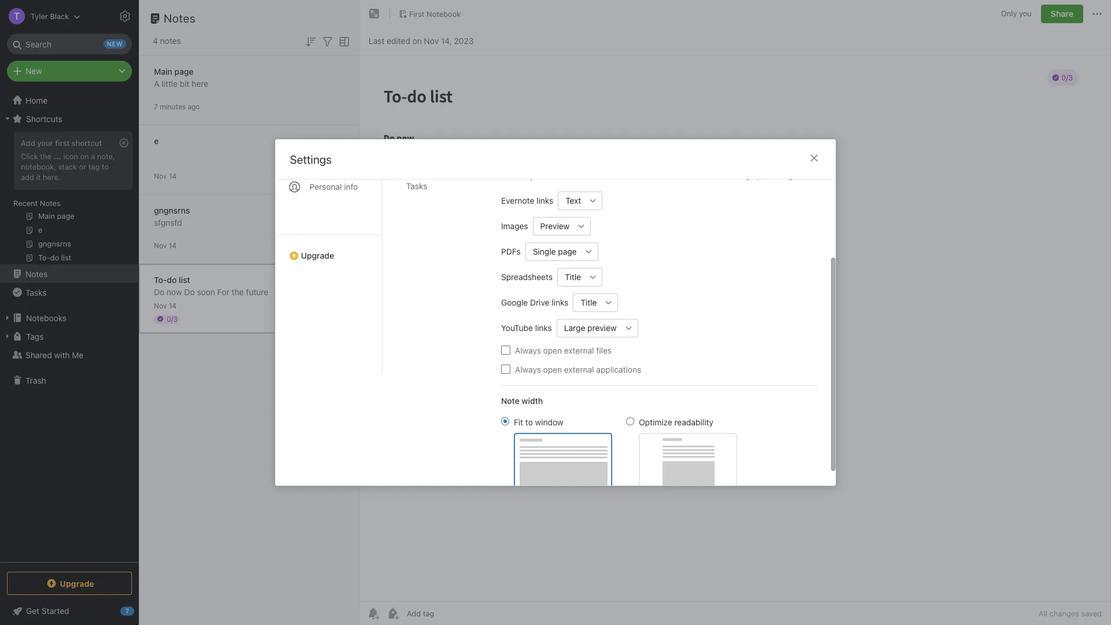 Task type: describe. For each thing, give the bounding box(es) containing it.
3 nov 14 from the top
[[154, 301, 177, 310]]

Choose default view option for YouTube links field
[[557, 319, 638, 337]]

now
[[167, 287, 182, 297]]

it
[[36, 172, 41, 182]]

upgrade button inside tab list
[[276, 234, 382, 265]]

do now do soon for the future
[[154, 287, 268, 297]]

Choose default view option for Images field
[[533, 217, 591, 235]]

group containing add your first shortcut
[[0, 128, 138, 269]]

large preview
[[564, 323, 617, 333]]

settings
[[290, 153, 332, 166]]

new
[[25, 66, 42, 76]]

nov down sfgnsfd
[[154, 241, 167, 250]]

title for spreadsheets
[[565, 272, 581, 282]]

shared with me
[[25, 350, 83, 360]]

tags
[[26, 331, 44, 341]]

all
[[1039, 609, 1048, 618]]

icon on a note, notebook, stack or tag to add it here.
[[21, 152, 115, 182]]

for
[[596, 171, 606, 181]]

notes link
[[0, 265, 138, 283]]

notebook,
[[21, 162, 56, 171]]

google
[[501, 298, 528, 307]]

readability
[[675, 417, 714, 427]]

Search text field
[[15, 34, 124, 54]]

views
[[574, 171, 594, 181]]

files
[[596, 345, 612, 355]]

all changes saved
[[1039, 609, 1102, 618]]

stack
[[58, 162, 77, 171]]

you
[[1019, 9, 1032, 18]]

note width
[[501, 396, 543, 405]]

open for always open external applications
[[543, 364, 562, 374]]

info
[[344, 182, 358, 192]]

fit to window
[[514, 417, 564, 427]]

links left text button
[[537, 196, 553, 205]]

first notebook
[[409, 9, 461, 18]]

0 vertical spatial the
[[40, 152, 51, 161]]

tasks inside tab
[[406, 181, 427, 191]]

choose your default views for new links and attachments.
[[501, 171, 703, 181]]

to inside option group
[[526, 417, 533, 427]]

future
[[246, 287, 268, 297]]

e
[[154, 136, 159, 146]]

shortcuts button
[[0, 109, 138, 128]]

with
[[54, 350, 70, 360]]

width
[[522, 396, 543, 405]]

always for always open external applications
[[515, 364, 541, 374]]

what
[[705, 171, 724, 181]]

options?
[[753, 171, 784, 181]]

tasks button
[[0, 283, 138, 302]]

3 14 from the top
[[169, 301, 177, 310]]

the inside note list element
[[232, 287, 244, 297]]

option group containing fit to window
[[501, 416, 737, 489]]

tasks tab
[[397, 177, 483, 196]]

0 vertical spatial upgrade
[[301, 251, 334, 260]]

Choose default view option for PDFs field
[[525, 242, 598, 261]]

click the ...
[[21, 152, 61, 161]]

to inside icon on a note, notebook, stack or tag to add it here.
[[102, 162, 109, 171]]

single page button
[[525, 242, 580, 261]]

tag
[[88, 162, 100, 171]]

my
[[740, 171, 751, 181]]

expand note image
[[368, 7, 381, 21]]

new button
[[7, 61, 132, 82]]

minutes
[[160, 102, 186, 111]]

youtube
[[501, 323, 533, 333]]

always open external files
[[515, 345, 612, 355]]

external for applications
[[564, 364, 594, 374]]

attachments.
[[657, 171, 703, 181]]

add tag image
[[386, 607, 400, 621]]

to-
[[154, 275, 167, 284]]

share
[[1051, 9, 1074, 19]]

large
[[564, 323, 585, 333]]

saved
[[1082, 609, 1102, 618]]

choose
[[501, 171, 528, 181]]

shared
[[25, 350, 52, 360]]

google drive links
[[501, 298, 569, 307]]

drive
[[530, 298, 550, 307]]

soon
[[197, 287, 215, 297]]

spreadsheets
[[501, 272, 553, 282]]

title button for google drive links
[[573, 293, 600, 312]]

14 for gngnsrns
[[169, 241, 177, 250]]

notebooks
[[26, 313, 67, 323]]

expand tags image
[[3, 332, 12, 341]]

personal info
[[310, 182, 358, 192]]

optimize readability
[[639, 417, 714, 427]]

your for default
[[530, 171, 545, 181]]

sfgnsfd
[[154, 217, 182, 227]]

notebook
[[427, 9, 461, 18]]

7
[[154, 102, 158, 111]]

nov 14 for e
[[154, 172, 177, 180]]

tree containing home
[[0, 91, 139, 561]]

first
[[55, 138, 70, 148]]

Note Editor text field
[[359, 56, 1111, 601]]

notes
[[160, 36, 181, 46]]

1 vertical spatial upgrade button
[[7, 572, 132, 595]]

nov down "e"
[[154, 172, 167, 180]]

evernote
[[501, 196, 534, 205]]

do
[[167, 275, 177, 284]]

trash link
[[0, 371, 138, 390]]

2023
[[454, 36, 474, 45]]

preview
[[588, 323, 617, 333]]



Task type: locate. For each thing, give the bounding box(es) containing it.
1 vertical spatial 14
[[169, 241, 177, 250]]

0 horizontal spatial tasks
[[25, 287, 47, 297]]

external up always open external applications
[[564, 345, 594, 355]]

0 horizontal spatial your
[[37, 138, 53, 148]]

1 vertical spatial external
[[564, 364, 594, 374]]

0 horizontal spatial upgrade
[[60, 579, 94, 588]]

edited
[[387, 36, 410, 45]]

1 vertical spatial tasks
[[25, 287, 47, 297]]

external for files
[[564, 345, 594, 355]]

tags button
[[0, 327, 138, 346]]

0 vertical spatial external
[[564, 345, 594, 355]]

upgrade
[[301, 251, 334, 260], [60, 579, 94, 588]]

Always open external files checkbox
[[501, 346, 511, 355]]

your up click the ...
[[37, 138, 53, 148]]

links down drive
[[535, 323, 552, 333]]

Always open external applications checkbox
[[501, 365, 511, 374]]

1 open from the top
[[543, 345, 562, 355]]

title up large preview button
[[581, 298, 597, 307]]

0 vertical spatial tasks
[[406, 181, 427, 191]]

nov 14 up gngnsrns
[[154, 172, 177, 180]]

evernote links
[[501, 196, 553, 205]]

open down always open external files
[[543, 364, 562, 374]]

2 always from the top
[[515, 364, 541, 374]]

14
[[169, 172, 177, 180], [169, 241, 177, 250], [169, 301, 177, 310]]

a
[[91, 152, 95, 161]]

expand notebooks image
[[3, 313, 12, 322]]

page right single
[[558, 247, 577, 256]]

1 vertical spatial the
[[232, 287, 244, 297]]

2 vertical spatial 14
[[169, 301, 177, 310]]

nov left 14,
[[424, 36, 439, 45]]

open up always open external applications
[[543, 345, 562, 355]]

main
[[154, 66, 172, 76]]

note window element
[[359, 0, 1111, 625]]

personal
[[310, 182, 342, 192]]

to
[[102, 162, 109, 171], [526, 417, 533, 427]]

None search field
[[15, 34, 124, 54]]

tab list containing personal info
[[276, 67, 383, 373]]

here.
[[43, 172, 61, 182]]

click
[[21, 152, 38, 161]]

the right for
[[232, 287, 244, 297]]

tab list
[[276, 67, 383, 373]]

note,
[[97, 152, 115, 161]]

to right fit
[[526, 417, 533, 427]]

Choose default view option for Google Drive links field
[[573, 293, 618, 312]]

default
[[548, 171, 572, 181]]

always for always open external files
[[515, 345, 541, 355]]

your
[[37, 138, 53, 148], [530, 171, 545, 181]]

1 horizontal spatial on
[[413, 36, 422, 45]]

Fit to window radio
[[501, 417, 509, 425]]

on inside note window element
[[413, 36, 422, 45]]

0 vertical spatial on
[[413, 36, 422, 45]]

page for main
[[174, 66, 194, 76]]

0 vertical spatial 14
[[169, 172, 177, 180]]

for
[[217, 287, 230, 297]]

only you
[[1001, 9, 1032, 18]]

applications
[[596, 364, 641, 374]]

tasks
[[406, 181, 427, 191], [25, 287, 47, 297]]

single page
[[533, 247, 577, 256]]

1 vertical spatial open
[[543, 364, 562, 374]]

notes inside note list element
[[164, 12, 196, 25]]

0 vertical spatial nov 14
[[154, 172, 177, 180]]

nov up 0/3
[[154, 301, 167, 310]]

your for first
[[37, 138, 53, 148]]

on right the edited
[[413, 36, 422, 45]]

title inside field
[[581, 298, 597, 307]]

nov 14 for gngnsrns
[[154, 241, 177, 250]]

1 external from the top
[[564, 345, 594, 355]]

14 down sfgnsfd
[[169, 241, 177, 250]]

0 horizontal spatial page
[[174, 66, 194, 76]]

add
[[21, 138, 35, 148]]

2 vertical spatial nov 14
[[154, 301, 177, 310]]

links right drive
[[552, 298, 569, 307]]

here
[[192, 78, 208, 88]]

0 horizontal spatial do
[[154, 287, 164, 297]]

0 horizontal spatial to
[[102, 162, 109, 171]]

nov
[[424, 36, 439, 45], [154, 172, 167, 180], [154, 241, 167, 250], [154, 301, 167, 310]]

optimize
[[639, 417, 672, 427]]

page
[[174, 66, 194, 76], [558, 247, 577, 256]]

your left 'default'
[[530, 171, 545, 181]]

group
[[0, 128, 138, 269]]

1 horizontal spatial upgrade button
[[276, 234, 382, 265]]

home
[[25, 95, 48, 105]]

1 vertical spatial on
[[80, 152, 89, 161]]

page inside button
[[558, 247, 577, 256]]

do down to-
[[154, 287, 164, 297]]

1 vertical spatial title
[[581, 298, 597, 307]]

1 vertical spatial title button
[[573, 293, 600, 312]]

1 horizontal spatial upgrade
[[301, 251, 334, 260]]

1 14 from the top
[[169, 172, 177, 180]]

Choose default view option for Evernote links field
[[558, 191, 603, 210]]

settings image
[[118, 9, 132, 23]]

gngnsrns
[[154, 205, 190, 215]]

large preview button
[[557, 319, 620, 337]]

1 vertical spatial to
[[526, 417, 533, 427]]

gngnsrns sfgnsfd
[[154, 205, 190, 227]]

title button for spreadsheets
[[557, 268, 584, 286]]

0 vertical spatial page
[[174, 66, 194, 76]]

title inside the choose default view option for spreadsheets field
[[565, 272, 581, 282]]

tasks inside button
[[25, 287, 47, 297]]

14 up 0/3
[[169, 301, 177, 310]]

2 vertical spatial notes
[[25, 269, 48, 279]]

home link
[[0, 91, 139, 109]]

0 vertical spatial your
[[37, 138, 53, 148]]

14 for e
[[169, 172, 177, 180]]

new
[[608, 171, 622, 181]]

0 vertical spatial title
[[565, 272, 581, 282]]

fit
[[514, 417, 523, 427]]

text button
[[558, 191, 584, 210]]

0 vertical spatial upgrade button
[[276, 234, 382, 265]]

1 horizontal spatial page
[[558, 247, 577, 256]]

1 horizontal spatial the
[[232, 287, 244, 297]]

bit
[[180, 78, 189, 88]]

1 horizontal spatial to
[[526, 417, 533, 427]]

0 vertical spatial to
[[102, 162, 109, 171]]

title button up large preview button
[[573, 293, 600, 312]]

on left a
[[80, 152, 89, 161]]

always
[[515, 345, 541, 355], [515, 364, 541, 374]]

share button
[[1041, 5, 1084, 23]]

1 vertical spatial upgrade
[[60, 579, 94, 588]]

2 do from the left
[[184, 287, 195, 297]]

1 vertical spatial always
[[515, 364, 541, 374]]

notebooks link
[[0, 309, 138, 327]]

nov inside note window element
[[424, 36, 439, 45]]

upgrade button
[[276, 234, 382, 265], [7, 572, 132, 595]]

open
[[543, 345, 562, 355], [543, 364, 562, 374]]

title for google drive links
[[581, 298, 597, 307]]

0 vertical spatial open
[[543, 345, 562, 355]]

youtube links
[[501, 323, 552, 333]]

1 horizontal spatial do
[[184, 287, 195, 297]]

last edited on nov 14, 2023
[[369, 36, 474, 45]]

first notebook button
[[395, 6, 465, 22]]

note list element
[[139, 0, 359, 625]]

1 vertical spatial nov 14
[[154, 241, 177, 250]]

to-do list
[[154, 275, 190, 284]]

add a reminder image
[[366, 607, 380, 621]]

0 horizontal spatial on
[[80, 152, 89, 161]]

1 do from the left
[[154, 287, 164, 297]]

page for single
[[558, 247, 577, 256]]

2 nov 14 from the top
[[154, 241, 177, 250]]

Choose default view option for Spreadsheets field
[[557, 268, 603, 286]]

0/3
[[167, 315, 178, 323]]

window
[[535, 417, 564, 427]]

1 nov 14 from the top
[[154, 172, 177, 180]]

always right always open external applications option
[[515, 364, 541, 374]]

0 horizontal spatial upgrade button
[[7, 572, 132, 595]]

1 vertical spatial page
[[558, 247, 577, 256]]

page inside "main page a little bit here"
[[174, 66, 194, 76]]

0 vertical spatial always
[[515, 345, 541, 355]]

14 up gngnsrns
[[169, 172, 177, 180]]

4 notes
[[153, 36, 181, 46]]

notes inside group
[[40, 199, 61, 208]]

7 minutes ago
[[154, 102, 200, 111]]

2 external from the top
[[564, 364, 594, 374]]

1 always from the top
[[515, 345, 541, 355]]

do
[[154, 287, 164, 297], [184, 287, 195, 297]]

nov 14 up 0/3
[[154, 301, 177, 310]]

icon
[[63, 152, 78, 161]]

always right always open external files option
[[515, 345, 541, 355]]

close image
[[807, 151, 821, 165]]

are
[[726, 171, 738, 181]]

0 vertical spatial title button
[[557, 268, 584, 286]]

1 vertical spatial your
[[530, 171, 545, 181]]

1 horizontal spatial tasks
[[406, 181, 427, 191]]

little
[[162, 78, 178, 88]]

tree
[[0, 91, 139, 561]]

the left ...
[[40, 152, 51, 161]]

trash
[[25, 375, 46, 385]]

option group
[[501, 416, 737, 489]]

notes up tasks button
[[25, 269, 48, 279]]

page up bit
[[174, 66, 194, 76]]

links left and
[[624, 171, 640, 181]]

title button down single page field
[[557, 268, 584, 286]]

or
[[79, 162, 86, 171]]

2 open from the top
[[543, 364, 562, 374]]

1 vertical spatial notes
[[40, 199, 61, 208]]

notes up notes
[[164, 12, 196, 25]]

0 vertical spatial notes
[[164, 12, 196, 25]]

to down note, at the left top
[[102, 162, 109, 171]]

only
[[1001, 9, 1017, 18]]

4
[[153, 36, 158, 46]]

open for always open external files
[[543, 345, 562, 355]]

preview button
[[533, 217, 573, 235]]

notes right the recent
[[40, 199, 61, 208]]

do down list
[[184, 287, 195, 297]]

pdfs
[[501, 247, 521, 256]]

first
[[409, 9, 425, 18]]

Optimize readability radio
[[626, 417, 634, 425]]

external down always open external files
[[564, 364, 594, 374]]

2 14 from the top
[[169, 241, 177, 250]]

title down single page field
[[565, 272, 581, 282]]

nov 14 down sfgnsfd
[[154, 241, 177, 250]]

shared with me link
[[0, 346, 138, 364]]

1 horizontal spatial your
[[530, 171, 545, 181]]

changes
[[1050, 609, 1079, 618]]

on inside icon on a note, notebook, stack or tag to add it here.
[[80, 152, 89, 161]]

text
[[566, 196, 581, 205]]

and
[[642, 171, 655, 181]]

14,
[[441, 36, 452, 45]]

0 horizontal spatial the
[[40, 152, 51, 161]]



Task type: vqa. For each thing, say whether or not it's contained in the screenshot.
Tags
yes



